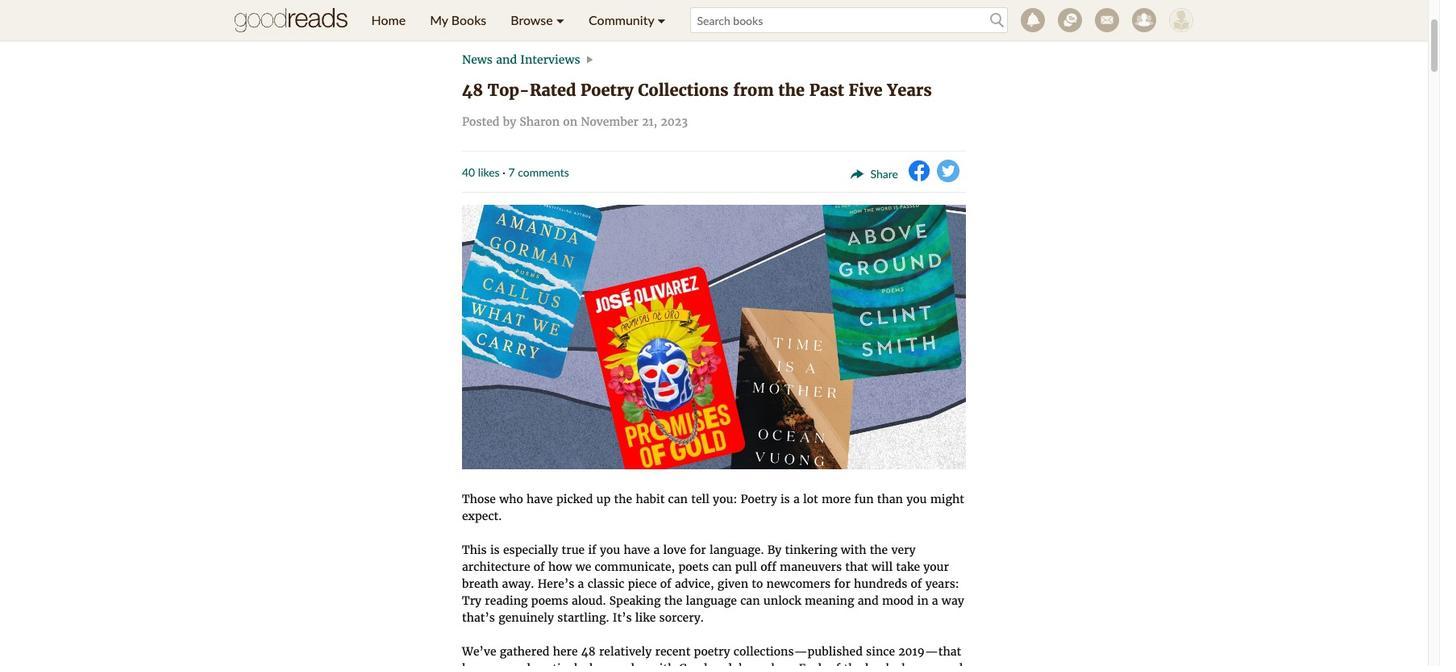 Task type: locate. For each thing, give the bounding box(es) containing it.
1 horizontal spatial poetry
[[741, 492, 778, 507]]

recent
[[655, 645, 691, 659]]

1 ▾ from the left
[[557, 12, 565, 27]]

the right up
[[614, 492, 633, 507]]

aloud.
[[572, 594, 606, 608]]

1 vertical spatial you
[[600, 543, 621, 558]]

regulars.
[[746, 662, 796, 666]]

Search books text field
[[690, 7, 1008, 33]]

comments
[[518, 165, 570, 179]]

my
[[430, 12, 448, 27]]

0 vertical spatial poetry
[[581, 80, 634, 100]]

breath
[[462, 577, 499, 591]]

advice,
[[675, 577, 715, 591]]

48 down news
[[462, 80, 483, 100]]

rated
[[530, 80, 576, 100]]

on
[[563, 115, 578, 129]]

1 vertical spatial 48
[[582, 645, 596, 659]]

posted
[[462, 115, 500, 129]]

a right in
[[932, 594, 939, 608]]

menu containing home
[[359, 0, 678, 40]]

friend requests image
[[1132, 8, 1157, 32]]

is inside those who have picked up the habit can tell you: poetry is a lot more fun than you might expect.
[[781, 492, 790, 507]]

share button
[[850, 167, 905, 181]]

Search for books to add to your shelves search field
[[690, 7, 1008, 33]]

off
[[761, 560, 777, 575]]

0 horizontal spatial for
[[690, 543, 707, 558]]

the inside those who have picked up the habit can tell you: poetry is a lot more fun than you might expect.
[[614, 492, 633, 507]]

have right who
[[527, 492, 553, 507]]

can left tell
[[668, 492, 688, 507]]

▾ inside dropdown button
[[557, 12, 565, 27]]

0 vertical spatial you
[[907, 492, 927, 507]]

those who have picked up the habit can tell you: poetry is a lot more fun than you might expect.
[[462, 492, 965, 524]]

a left the love
[[654, 543, 660, 558]]

we
[[576, 560, 592, 575]]

0 horizontal spatial and
[[496, 52, 517, 67]]

sorcery.
[[660, 611, 704, 625]]

community ▾
[[589, 12, 666, 27]]

poetry right you:
[[741, 492, 778, 507]]

very
[[892, 543, 916, 558]]

1 horizontal spatial ▾
[[658, 12, 666, 27]]

of down especially
[[534, 560, 545, 575]]

can
[[668, 492, 688, 507], [713, 560, 732, 575], [741, 594, 760, 608]]

is left lot
[[781, 492, 790, 507]]

0 horizontal spatial 48
[[462, 80, 483, 100]]

1 horizontal spatial with
[[841, 543, 867, 558]]

with up that
[[841, 543, 867, 558]]

can up given
[[713, 560, 732, 575]]

my books link
[[418, 0, 499, 40]]

and down 'hundreds'
[[858, 594, 879, 608]]

2 horizontal spatial have
[[624, 543, 650, 558]]

has
[[902, 662, 922, 666]]

can down "to"
[[741, 594, 760, 608]]

icon side arrow image
[[584, 54, 595, 67]]

of right piece
[[661, 577, 672, 591]]

that
[[846, 560, 869, 575]]

years:
[[926, 577, 960, 591]]

0 horizontal spatial have
[[462, 662, 489, 666]]

we've
[[462, 645, 497, 659]]

1 horizontal spatial is
[[781, 492, 790, 507]]

can inside those who have picked up the habit can tell you: poetry is a lot more fun than you might expect.
[[668, 492, 688, 507]]

have down we've on the bottom of page
[[462, 662, 489, 666]]

1 vertical spatial and
[[858, 594, 879, 608]]

1 horizontal spatial for
[[835, 577, 851, 591]]

meaning
[[805, 594, 855, 608]]

and inside this is especially true if you have a love for language. by tinkering with the very architecture of how we communicate, poets can pull off maneuvers that will take your breath away. here's a classic piece of advice, given to newcomers for hundreds of years: try reading poems aloud. speaking the language can unlock meaning and mood in a way that's genuinely startling. it's like sorcery.
[[858, 594, 879, 608]]

0 horizontal spatial can
[[668, 492, 688, 507]]

▾ inside popup button
[[658, 12, 666, 27]]

▾
[[557, 12, 565, 27], [658, 12, 666, 27]]

poetry up november
[[581, 80, 634, 100]]

poetry inside those who have picked up the habit can tell you: poetry is a lot more fun than you might expect.
[[741, 492, 778, 507]]

of inside we've gathered here 48 relatively recent poetry collections—published since 2019—that have proved particularly popular with goodreads' regulars. each of the books has earne
[[830, 662, 841, 666]]

with down recent
[[650, 662, 676, 666]]

7
[[509, 165, 515, 179]]

you right than on the bottom of the page
[[907, 492, 927, 507]]

with inside this is especially true if you have a love for language. by tinkering with the very architecture of how we communicate, poets can pull off maneuvers that will take your breath away. here's a classic piece of advice, given to newcomers for hundreds of years: try reading poems aloud. speaking the language can unlock meaning and mood in a way that's genuinely startling. it's like sorcery.
[[841, 543, 867, 558]]

the inside we've gathered here 48 relatively recent poetry collections—published since 2019—that have proved particularly popular with goodreads' regulars. each of the books has earne
[[844, 662, 863, 666]]

by
[[503, 115, 517, 129]]

november
[[581, 115, 639, 129]]

1 horizontal spatial can
[[713, 560, 732, 575]]

goodreads'
[[679, 662, 743, 666]]

poems
[[532, 594, 569, 608]]

since
[[867, 645, 896, 659]]

0 horizontal spatial poetry
[[581, 80, 634, 100]]

my books
[[430, 12, 487, 27]]

picked
[[557, 492, 593, 507]]

away.
[[502, 577, 534, 591]]

past
[[810, 80, 845, 100]]

advertisement region
[[323, 0, 1106, 40]]

0 vertical spatial have
[[527, 492, 553, 507]]

40
[[462, 165, 475, 179]]

1 vertical spatial with
[[650, 662, 676, 666]]

is inside this is especially true if you have a love for language. by tinkering with the very architecture of how we communicate, poets can pull off maneuvers that will take your breath away. here's a classic piece of advice, given to newcomers for hundreds of years: try reading poems aloud. speaking the language can unlock meaning and mood in a way that's genuinely startling. it's like sorcery.
[[490, 543, 500, 558]]

0 vertical spatial can
[[668, 492, 688, 507]]

for up poets
[[690, 543, 707, 558]]

0 vertical spatial is
[[781, 492, 790, 507]]

1 vertical spatial can
[[713, 560, 732, 575]]

have up communicate, at the left of the page
[[624, 543, 650, 558]]

1 vertical spatial have
[[624, 543, 650, 558]]

pull
[[736, 560, 758, 575]]

of
[[534, 560, 545, 575], [661, 577, 672, 591], [911, 577, 923, 591], [830, 662, 841, 666]]

0 horizontal spatial you
[[600, 543, 621, 558]]

menu
[[359, 0, 678, 40]]

0 vertical spatial 48
[[462, 80, 483, 100]]

0 horizontal spatial is
[[490, 543, 500, 558]]

habit
[[636, 492, 665, 507]]

hundreds
[[854, 577, 908, 591]]

▾ for browse ▾
[[557, 12, 565, 27]]

the left books
[[844, 662, 863, 666]]

1 horizontal spatial 48
[[582, 645, 596, 659]]

0 vertical spatial with
[[841, 543, 867, 558]]

you
[[907, 492, 927, 507], [600, 543, 621, 558]]

2 ▾ from the left
[[658, 12, 666, 27]]

40 likes link
[[462, 165, 500, 179]]

2 vertical spatial can
[[741, 594, 760, 608]]

48 right here
[[582, 645, 596, 659]]

unlock
[[764, 594, 802, 608]]

we've gathered here 48 relatively recent poetry collections—published since 2019—that have proved particularly popular with goodreads' regulars. each of the books has earne
[[462, 645, 964, 666]]

48
[[462, 80, 483, 100], [582, 645, 596, 659]]

this
[[462, 543, 487, 558]]

1 horizontal spatial have
[[527, 492, 553, 507]]

0 horizontal spatial ▾
[[557, 12, 565, 27]]

you right if
[[600, 543, 621, 558]]

and right news
[[496, 52, 517, 67]]

1 horizontal spatial you
[[907, 492, 927, 507]]

the
[[779, 80, 805, 100], [614, 492, 633, 507], [870, 543, 888, 558], [665, 594, 683, 608], [844, 662, 863, 666]]

a
[[794, 492, 800, 507], [654, 543, 660, 558], [578, 577, 584, 591], [932, 594, 939, 608]]

lot
[[804, 492, 819, 507]]

with
[[841, 543, 867, 558], [650, 662, 676, 666]]

language.
[[710, 543, 764, 558]]

that's
[[462, 611, 495, 625]]

inbox image
[[1095, 8, 1119, 32]]

the up will
[[870, 543, 888, 558]]

1 vertical spatial poetry
[[741, 492, 778, 507]]

your
[[924, 560, 950, 575]]

proved
[[492, 662, 531, 666]]

21,
[[642, 115, 658, 129]]

1 vertical spatial for
[[835, 577, 851, 591]]

0 horizontal spatial with
[[650, 662, 676, 666]]

how
[[549, 560, 572, 575]]

is
[[781, 492, 790, 507], [490, 543, 500, 558]]

from
[[734, 80, 774, 100]]

more
[[822, 492, 851, 507]]

is up architecture
[[490, 543, 500, 558]]

1 horizontal spatial and
[[858, 594, 879, 608]]

poetry
[[581, 80, 634, 100], [741, 492, 778, 507]]

likes
[[478, 165, 500, 179]]

have
[[527, 492, 553, 507], [624, 543, 650, 558], [462, 662, 489, 666]]

2 vertical spatial have
[[462, 662, 489, 666]]

with inside we've gathered here 48 relatively recent poetry collections—published since 2019—that have proved particularly popular with goodreads' regulars. each of the books has earne
[[650, 662, 676, 666]]

of right each
[[830, 662, 841, 666]]

▾ right browse
[[557, 12, 565, 27]]

for up meaning
[[835, 577, 851, 591]]

1 vertical spatial is
[[490, 543, 500, 558]]

0 vertical spatial for
[[690, 543, 707, 558]]

48 inside we've gathered here 48 relatively recent poetry collections—published since 2019—that have proved particularly popular with goodreads' regulars. each of the books has earne
[[582, 645, 596, 659]]

▾ right community
[[658, 12, 666, 27]]

a left lot
[[794, 492, 800, 507]]



Task type: vqa. For each thing, say whether or not it's contained in the screenshot.
to
yes



Task type: describe. For each thing, give the bounding box(es) containing it.
test dummy image
[[1169, 8, 1194, 32]]

browse
[[511, 12, 553, 27]]

news
[[462, 52, 493, 67]]

reading
[[485, 594, 528, 608]]

piece
[[628, 577, 657, 591]]

top-
[[488, 80, 530, 100]]

mood
[[883, 594, 914, 608]]

collections
[[638, 80, 729, 100]]

48 top-rated poetry collections from the past five years
[[462, 80, 933, 100]]

relatively
[[599, 645, 652, 659]]

0 vertical spatial and
[[496, 52, 517, 67]]

this is especially true if you have a love for language. by tinkering with the very architecture of how we communicate, poets can pull off maneuvers that will take your breath away. here's a classic piece of advice, given to newcomers for hundreds of years: try reading poems aloud. speaking the language can unlock meaning and mood in a way that's genuinely startling. it's like sorcery.
[[462, 543, 965, 625]]

communicate,
[[595, 560, 675, 575]]

a down we
[[578, 577, 584, 591]]

home
[[372, 12, 406, 27]]

startling.
[[558, 611, 610, 625]]

gathered
[[500, 645, 550, 659]]

like
[[636, 611, 656, 625]]

a inside those who have picked up the habit can tell you: poetry is a lot more fun than you might expect.
[[794, 492, 800, 507]]

language
[[686, 594, 737, 608]]

sharon
[[520, 115, 560, 129]]

have inside we've gathered here 48 relatively recent poetry collections—published since 2019—that have proved particularly popular with goodreads' regulars. each of the books has earne
[[462, 662, 489, 666]]

▾ for community ▾
[[658, 12, 666, 27]]

five
[[849, 80, 883, 100]]

books
[[452, 12, 487, 27]]

books
[[866, 662, 899, 666]]

have inside this is especially true if you have a love for language. by tinkering with the very architecture of how we communicate, poets can pull off maneuvers that will take your breath away. here's a classic piece of advice, given to newcomers for hundreds of years: try reading poems aloud. speaking the language can unlock meaning and mood in a way that's genuinely startling. it's like sorcery.
[[624, 543, 650, 558]]

speaking
[[610, 594, 661, 608]]

if
[[588, 543, 597, 558]]

popular
[[603, 662, 647, 666]]

fun
[[855, 492, 874, 507]]

browse ▾
[[511, 12, 565, 27]]

it's
[[613, 611, 632, 625]]

have inside those who have picked up the habit can tell you: poetry is a lot more fun than you might expect.
[[527, 492, 553, 507]]

genuinely
[[499, 611, 554, 625]]

true
[[562, 543, 585, 558]]

tell
[[692, 492, 710, 507]]

take
[[897, 560, 921, 575]]

notifications image
[[1021, 8, 1045, 32]]

40 likes · 7 comments
[[462, 165, 570, 179]]

poets
[[679, 560, 709, 575]]

posted by sharon on november 21, 2023
[[462, 115, 688, 129]]

news and interviews link
[[462, 52, 581, 67]]

2023
[[661, 115, 688, 129]]

of up in
[[911, 577, 923, 591]]

might
[[931, 492, 965, 507]]

here
[[553, 645, 578, 659]]

especially
[[503, 543, 559, 558]]

here's
[[538, 577, 575, 591]]

expect.
[[462, 509, 502, 524]]

2 horizontal spatial can
[[741, 594, 760, 608]]

particularly
[[534, 662, 600, 666]]

2019—that
[[899, 645, 962, 659]]

those
[[462, 492, 496, 507]]

will
[[872, 560, 893, 575]]

collections—published
[[734, 645, 863, 659]]

home link
[[359, 0, 418, 40]]

you:
[[713, 492, 738, 507]]

in
[[918, 594, 929, 608]]

community
[[589, 12, 655, 27]]

try
[[462, 594, 482, 608]]

each
[[799, 662, 826, 666]]

up
[[597, 492, 611, 507]]

by
[[768, 543, 782, 558]]

interviews
[[521, 52, 581, 67]]

poetry
[[694, 645, 731, 659]]

love
[[664, 543, 687, 558]]

classic
[[588, 577, 625, 591]]

the left past
[[779, 80, 805, 100]]

7 comments link
[[509, 165, 570, 179]]

than
[[878, 492, 904, 507]]

community ▾ button
[[577, 0, 678, 40]]

tinkering
[[785, 543, 838, 558]]

you inside those who have picked up the habit can tell you: poetry is a lot more fun than you might expect.
[[907, 492, 927, 507]]

newcomers
[[767, 577, 831, 591]]

the up sorcery.
[[665, 594, 683, 608]]

you inside this is especially true if you have a love for language. by tinkering with the very architecture of how we communicate, poets can pull off maneuvers that will take your breath away. here's a classic piece of advice, given to newcomers for hundreds of years: try reading poems aloud. speaking the language can unlock meaning and mood in a way that's genuinely startling. it's like sorcery.
[[600, 543, 621, 558]]

my group discussions image
[[1058, 8, 1082, 32]]

who
[[500, 492, 523, 507]]

architecture
[[462, 560, 531, 575]]

share
[[871, 167, 899, 181]]



